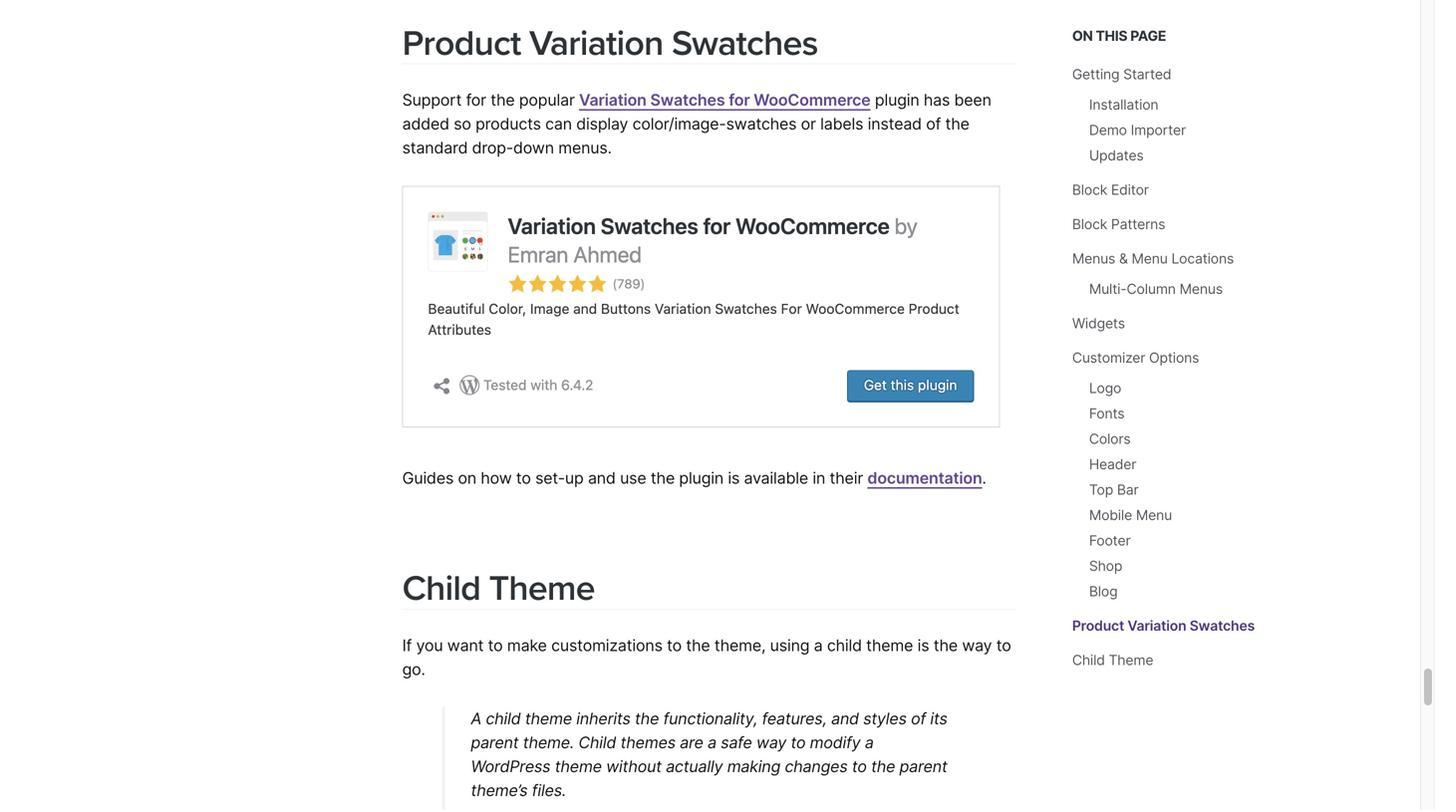 Task type: locate. For each thing, give the bounding box(es) containing it.
1 vertical spatial child
[[1073, 652, 1106, 669]]

installation demo importer updates
[[1090, 96, 1187, 164]]

0 vertical spatial plugin
[[875, 90, 920, 110]]

getting started
[[1073, 66, 1172, 83]]

up
[[565, 468, 584, 488]]

0 horizontal spatial child
[[402, 568, 481, 610]]

1 vertical spatial way
[[757, 734, 787, 753]]

of
[[927, 114, 941, 134], [911, 710, 926, 729]]

menu down bar
[[1137, 507, 1173, 524]]

1 vertical spatial menu
[[1137, 507, 1173, 524]]

and inside a child theme inherits the functionality, features, and styles of its parent theme. child themes are a safe way to modify a wordpress theme without actually making changes to the parent theme's files.
[[832, 710, 859, 729]]

block down block editor
[[1073, 216, 1108, 233]]

child up you
[[402, 568, 481, 610]]

0 horizontal spatial menus
[[1073, 250, 1116, 267]]

theme down blog link
[[1109, 652, 1154, 669]]

0 vertical spatial product variation swatches
[[402, 22, 818, 65]]

1 horizontal spatial product
[[1073, 618, 1125, 635]]

want
[[448, 636, 484, 655]]

of down has
[[927, 114, 941, 134]]

block editor link
[[1073, 181, 1149, 198]]

header link
[[1090, 456, 1137, 473]]

of left its
[[911, 710, 926, 729]]

theme inside the if you want to make customizations to the theme, using a child theme is the way to go.
[[867, 636, 914, 655]]

2 horizontal spatial child
[[1073, 652, 1106, 669]]

child inside a child theme inherits the functionality, features, and styles of its parent theme. child themes are a safe way to modify a wordpress theme without actually making changes to the parent theme's files.
[[579, 734, 616, 753]]

use
[[620, 468, 647, 488]]

block
[[1073, 181, 1108, 198], [1073, 216, 1108, 233]]

and right "up"
[[588, 468, 616, 488]]

0 vertical spatial and
[[588, 468, 616, 488]]

child for the topmost child theme "link"
[[402, 568, 481, 610]]

2 vertical spatial child
[[579, 734, 616, 753]]

for
[[466, 90, 487, 110], [729, 90, 750, 110]]

0 vertical spatial child
[[402, 568, 481, 610]]

of inside the plugin has been added so products can display color/image-swatches or labels instead of the standard drop-down menus.
[[927, 114, 941, 134]]

0 vertical spatial is
[[728, 468, 740, 488]]

2 vertical spatial swatches
[[1190, 618, 1255, 635]]

are
[[680, 734, 704, 753]]

product down blog link
[[1073, 618, 1125, 635]]

theme up styles
[[867, 636, 914, 655]]

child theme down blog link
[[1073, 652, 1154, 669]]

2 block from the top
[[1073, 216, 1108, 233]]

1 horizontal spatial child
[[827, 636, 862, 655]]

1 vertical spatial block
[[1073, 216, 1108, 233]]

1 vertical spatial theme
[[1109, 652, 1154, 669]]

the
[[491, 90, 515, 110], [946, 114, 970, 134], [651, 468, 675, 488], [686, 636, 711, 655], [934, 636, 958, 655], [635, 710, 659, 729], [872, 757, 896, 777]]

block left editor
[[1073, 181, 1108, 198]]

you
[[416, 636, 443, 655]]

variation up "support for the popular variation swatches for woocommerce"
[[529, 22, 664, 65]]

0 horizontal spatial product variation swatches
[[402, 22, 818, 65]]

child theme up make
[[402, 568, 595, 610]]

for up the swatches
[[729, 90, 750, 110]]

0 vertical spatial block
[[1073, 181, 1108, 198]]

1 horizontal spatial theme
[[1109, 652, 1154, 669]]

plugin right use
[[679, 468, 724, 488]]

menus
[[1073, 250, 1116, 267], [1180, 281, 1223, 298]]

documentation
[[868, 468, 983, 488]]

for up so
[[466, 90, 487, 110]]

menu right &
[[1132, 250, 1168, 267]]

guides on how to set-up and use the plugin is available in their documentation .
[[402, 468, 987, 488]]

multi-
[[1090, 281, 1127, 298]]

1 vertical spatial child theme link
[[1073, 652, 1154, 669]]

child theme
[[402, 568, 595, 610], [1073, 652, 1154, 669]]

0 horizontal spatial child theme link
[[402, 568, 595, 610]]

0 vertical spatial child theme
[[402, 568, 595, 610]]

this
[[1096, 27, 1128, 44]]

1 horizontal spatial product variation swatches
[[1073, 618, 1255, 635]]

1 vertical spatial product
[[1073, 618, 1125, 635]]

1 horizontal spatial child
[[579, 734, 616, 753]]

menus down locations
[[1180, 281, 1223, 298]]

display
[[577, 114, 628, 134]]

logo
[[1090, 380, 1122, 397]]

menus & menu locations link
[[1073, 250, 1235, 267]]

menus left &
[[1073, 250, 1116, 267]]

theme up theme.
[[525, 710, 572, 729]]

locations
[[1172, 250, 1235, 267]]

blog
[[1090, 583, 1118, 600]]

0 vertical spatial product variation swatches link
[[402, 22, 818, 65]]

0 horizontal spatial is
[[728, 468, 740, 488]]

header
[[1090, 456, 1137, 473]]

child theme for the right child theme "link"
[[1073, 652, 1154, 669]]

widgets link
[[1073, 315, 1126, 332]]

plugin inside the plugin has been added so products can display color/image-swatches or labels instead of the standard drop-down menus.
[[875, 90, 920, 110]]

popular
[[519, 90, 575, 110]]

1 horizontal spatial way
[[963, 636, 993, 655]]

2 for from the left
[[729, 90, 750, 110]]

block for block patterns
[[1073, 216, 1108, 233]]

footer link
[[1090, 532, 1131, 549]]

the down been
[[946, 114, 970, 134]]

1 horizontal spatial child theme
[[1073, 652, 1154, 669]]

plugin up instead
[[875, 90, 920, 110]]

menu
[[1132, 250, 1168, 267], [1137, 507, 1173, 524]]

1 horizontal spatial a
[[814, 636, 823, 655]]

customizer options link
[[1073, 349, 1200, 366]]

installation
[[1090, 96, 1159, 113]]

a right are at left bottom
[[708, 734, 717, 753]]

the up themes
[[635, 710, 659, 729]]

0 horizontal spatial child
[[486, 710, 521, 729]]

theme up files.
[[555, 757, 602, 777]]

product variation swatches down blog link
[[1073, 618, 1255, 635]]

standard
[[402, 138, 468, 157]]

1 vertical spatial plugin
[[679, 468, 724, 488]]

footer
[[1090, 532, 1131, 549]]

product variation swatches up "support for the popular variation swatches for woocommerce"
[[402, 22, 818, 65]]

child down the inherits
[[579, 734, 616, 753]]

mobile menu link
[[1090, 507, 1173, 524]]

1 vertical spatial child
[[486, 710, 521, 729]]

variation
[[529, 22, 664, 65], [579, 90, 647, 110], [1128, 618, 1187, 635]]

1 vertical spatial and
[[832, 710, 859, 729]]

blog link
[[1090, 583, 1118, 600]]

child
[[402, 568, 481, 610], [1073, 652, 1106, 669], [579, 734, 616, 753]]

1 vertical spatial menus
[[1180, 281, 1223, 298]]

0 vertical spatial way
[[963, 636, 993, 655]]

child
[[827, 636, 862, 655], [486, 710, 521, 729]]

0 horizontal spatial theme
[[489, 568, 595, 610]]

1 vertical spatial of
[[911, 710, 926, 729]]

1 horizontal spatial and
[[832, 710, 859, 729]]

theme up make
[[489, 568, 595, 610]]

1 horizontal spatial child theme link
[[1073, 652, 1154, 669]]

top
[[1090, 482, 1114, 499]]

a
[[814, 636, 823, 655], [708, 734, 717, 753], [865, 734, 874, 753]]

product variation swatches link down blog link
[[1073, 618, 1255, 635]]

started
[[1124, 66, 1172, 83]]

0 horizontal spatial child theme
[[402, 568, 595, 610]]

top bar link
[[1090, 482, 1139, 499]]

0 vertical spatial theme
[[867, 636, 914, 655]]

parent down its
[[900, 757, 948, 777]]

1 horizontal spatial menus
[[1180, 281, 1223, 298]]

a child theme inherits the functionality, features, and styles of its parent theme. child themes are a safe way to modify a wordpress theme without actually making changes to the parent theme's files.
[[471, 710, 948, 801]]

a right using
[[814, 636, 823, 655]]

product variation swatches
[[402, 22, 818, 65], [1073, 618, 1255, 635]]

0 vertical spatial parent
[[471, 734, 519, 753]]

1 horizontal spatial parent
[[900, 757, 948, 777]]

support
[[402, 90, 462, 110]]

variation swatches for woocommerce link
[[579, 90, 871, 110]]

product variation swatches link up "support for the popular variation swatches for woocommerce"
[[402, 22, 818, 65]]

down
[[514, 138, 554, 157]]

swatches
[[672, 22, 818, 65], [651, 90, 725, 110], [1190, 618, 1255, 635]]

1 horizontal spatial for
[[729, 90, 750, 110]]

a down styles
[[865, 734, 874, 753]]

1 vertical spatial is
[[918, 636, 930, 655]]

how
[[481, 468, 512, 488]]

child theme link up make
[[402, 568, 595, 610]]

1 block from the top
[[1073, 181, 1108, 198]]

0 horizontal spatial way
[[757, 734, 787, 753]]

variation up display
[[579, 90, 647, 110]]

child down blog link
[[1073, 652, 1106, 669]]

1 horizontal spatial plugin
[[875, 90, 920, 110]]

1 vertical spatial child theme
[[1073, 652, 1154, 669]]

1 vertical spatial product variation swatches link
[[1073, 618, 1255, 635]]

0 horizontal spatial plugin
[[679, 468, 724, 488]]

support for the popular variation swatches for woocommerce
[[402, 90, 871, 110]]

plugin has been added so products can display color/image-swatches or labels instead of the standard drop-down menus.
[[402, 90, 992, 157]]

1 vertical spatial product variation swatches
[[1073, 618, 1255, 635]]

and up modify on the right bottom of the page
[[832, 710, 859, 729]]

0 horizontal spatial for
[[466, 90, 487, 110]]

colors link
[[1090, 431, 1131, 448]]

child right 'a'
[[486, 710, 521, 729]]

available
[[744, 468, 809, 488]]

editor
[[1112, 181, 1149, 198]]

product up support
[[402, 22, 521, 65]]

child right using
[[827, 636, 862, 655]]

child for the right child theme "link"
[[1073, 652, 1106, 669]]

0 vertical spatial child
[[827, 636, 862, 655]]

parent
[[471, 734, 519, 753], [900, 757, 948, 777]]

is
[[728, 468, 740, 488], [918, 636, 930, 655]]

on
[[1073, 27, 1093, 44]]

theme,
[[715, 636, 766, 655]]

0 vertical spatial theme
[[489, 568, 595, 610]]

0 horizontal spatial product
[[402, 22, 521, 65]]

0 vertical spatial swatches
[[672, 22, 818, 65]]

child theme link down blog link
[[1073, 652, 1154, 669]]

their
[[830, 468, 864, 488]]

variation down footer
[[1128, 618, 1187, 635]]

1 horizontal spatial is
[[918, 636, 930, 655]]

0 vertical spatial of
[[927, 114, 941, 134]]

block for block editor
[[1073, 181, 1108, 198]]

changes
[[785, 757, 848, 777]]

parent up wordpress
[[471, 734, 519, 753]]

to
[[516, 468, 531, 488], [488, 636, 503, 655], [667, 636, 682, 655], [997, 636, 1012, 655], [791, 734, 806, 753], [852, 757, 867, 777]]

fonts
[[1090, 405, 1125, 422]]

a inside the if you want to make customizations to the theme, using a child theme is the way to go.
[[814, 636, 823, 655]]

0 vertical spatial menu
[[1132, 250, 1168, 267]]

multi-column menus link
[[1090, 281, 1223, 298]]

product variation swatches link
[[402, 22, 818, 65], [1073, 618, 1255, 635]]



Task type: describe. For each thing, give the bounding box(es) containing it.
child inside the if you want to make customizations to the theme, using a child theme is the way to go.
[[827, 636, 862, 655]]

or
[[801, 114, 816, 134]]

the right use
[[651, 468, 675, 488]]

0 horizontal spatial parent
[[471, 734, 519, 753]]

logo fonts colors header top bar mobile menu footer shop blog
[[1090, 380, 1173, 600]]

features,
[[762, 710, 827, 729]]

products
[[476, 114, 541, 134]]

of inside a child theme inherits the functionality, features, and styles of its parent theme. child themes are a safe way to modify a wordpress theme without actually making changes to the parent theme's files.
[[911, 710, 926, 729]]

widgets
[[1073, 315, 1126, 332]]

demo
[[1090, 122, 1128, 139]]

the up products
[[491, 90, 515, 110]]

files.
[[532, 781, 567, 801]]

documentation link
[[868, 468, 983, 488]]

1 vertical spatial variation
[[579, 90, 647, 110]]

2 horizontal spatial a
[[865, 734, 874, 753]]

block editor
[[1073, 181, 1149, 198]]

making
[[728, 757, 781, 777]]

1 vertical spatial theme
[[525, 710, 572, 729]]

themes
[[621, 734, 676, 753]]

can
[[546, 114, 572, 134]]

2 vertical spatial theme
[[555, 757, 602, 777]]

inherits
[[577, 710, 631, 729]]

customizer
[[1073, 349, 1146, 366]]

theme.
[[523, 734, 574, 753]]

drop-
[[472, 138, 514, 157]]

if
[[402, 636, 412, 655]]

the inside the plugin has been added so products can display color/image-swatches or labels instead of the standard drop-down menus.
[[946, 114, 970, 134]]

the down styles
[[872, 757, 896, 777]]

0 horizontal spatial product variation swatches link
[[402, 22, 818, 65]]

guides
[[402, 468, 454, 488]]

a
[[471, 710, 482, 729]]

modify
[[810, 734, 861, 753]]

without
[[606, 757, 662, 777]]

on
[[458, 468, 477, 488]]

wordpress
[[471, 757, 551, 777]]

is inside the if you want to make customizations to the theme, using a child theme is the way to go.
[[918, 636, 930, 655]]

0 horizontal spatial a
[[708, 734, 717, 753]]

been
[[955, 90, 992, 110]]

safe
[[721, 734, 753, 753]]

logo link
[[1090, 380, 1122, 397]]

getting started link
[[1073, 66, 1172, 83]]

way inside the if you want to make customizations to the theme, using a child theme is the way to go.
[[963, 636, 993, 655]]

child theme for the topmost child theme "link"
[[402, 568, 595, 610]]

patterns
[[1112, 216, 1166, 233]]

1 for from the left
[[466, 90, 487, 110]]

labels
[[821, 114, 864, 134]]

go.
[[402, 660, 426, 679]]

page
[[1131, 27, 1167, 44]]

block patterns link
[[1073, 216, 1166, 233]]

so
[[454, 114, 471, 134]]

column
[[1127, 281, 1176, 298]]

actually
[[666, 757, 723, 777]]

2 vertical spatial variation
[[1128, 618, 1187, 635]]

menus.
[[559, 138, 612, 157]]

bar
[[1118, 482, 1139, 499]]

shop link
[[1090, 558, 1123, 575]]

menu inside logo fonts colors header top bar mobile menu footer shop blog
[[1137, 507, 1173, 524]]

0 horizontal spatial and
[[588, 468, 616, 488]]

make
[[507, 636, 547, 655]]

using
[[770, 636, 810, 655]]

has
[[924, 90, 950, 110]]

.
[[983, 468, 987, 488]]

0 vertical spatial child theme link
[[402, 568, 595, 610]]

multi-column menus
[[1090, 281, 1223, 298]]

0 vertical spatial product
[[402, 22, 521, 65]]

menus & menu locations
[[1073, 250, 1235, 267]]

updates
[[1090, 147, 1144, 164]]

&
[[1120, 250, 1128, 267]]

styles
[[864, 710, 907, 729]]

fonts link
[[1090, 405, 1125, 422]]

its
[[931, 710, 948, 729]]

getting
[[1073, 66, 1120, 83]]

instead
[[868, 114, 922, 134]]

set-
[[536, 468, 565, 488]]

on this page
[[1073, 27, 1167, 44]]

if you want to make customizations to the theme, using a child theme is the way to go.
[[402, 636, 1012, 679]]

shop
[[1090, 558, 1123, 575]]

1 vertical spatial swatches
[[651, 90, 725, 110]]

mobile
[[1090, 507, 1133, 524]]

block patterns
[[1073, 216, 1166, 233]]

way inside a child theme inherits the functionality, features, and styles of its parent theme. child themes are a safe way to modify a wordpress theme without actually making changes to the parent theme's files.
[[757, 734, 787, 753]]

0 vertical spatial menus
[[1073, 250, 1116, 267]]

0 vertical spatial variation
[[529, 22, 664, 65]]

installation link
[[1090, 96, 1159, 113]]

1 horizontal spatial product variation swatches link
[[1073, 618, 1255, 635]]

the left theme, at the bottom of the page
[[686, 636, 711, 655]]

1 vertical spatial parent
[[900, 757, 948, 777]]

functionality,
[[664, 710, 758, 729]]

swatches
[[726, 114, 797, 134]]

customizations
[[551, 636, 663, 655]]

theme's
[[471, 781, 528, 801]]

child inside a child theme inherits the functionality, features, and styles of its parent theme. child themes are a safe way to modify a wordpress theme without actually making changes to the parent theme's files.
[[486, 710, 521, 729]]

updates link
[[1090, 147, 1144, 164]]

the up its
[[934, 636, 958, 655]]

in
[[813, 468, 826, 488]]

color/image-
[[633, 114, 726, 134]]

customizer options
[[1073, 349, 1200, 366]]

demo importer link
[[1090, 122, 1187, 139]]



Task type: vqa. For each thing, say whether or not it's contained in the screenshot.
the "safe"
yes



